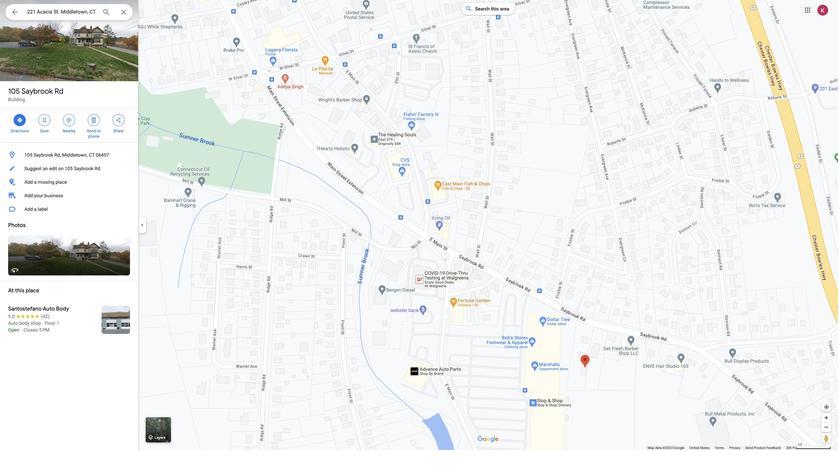 Task type: describe. For each thing, give the bounding box(es) containing it.
santostefano auto body
[[8, 306, 69, 313]]

5.0 stars 42 reviews image
[[8, 314, 50, 320]]

rd inside button
[[95, 166, 100, 172]]

105 saybrook rd, middletown, ct 06457 button
[[0, 148, 138, 162]]

actions for 105 saybrook rd region
[[0, 109, 138, 143]]

body
[[56, 306, 69, 313]]

saybrook for rd
[[21, 87, 53, 96]]

united states button
[[690, 446, 710, 451]]

show street view coverage image
[[822, 434, 832, 444]]

building
[[8, 97, 25, 102]]

an
[[43, 166, 48, 172]]

place inside button
[[56, 180, 67, 185]]

edit
[[49, 166, 57, 172]]

ft
[[793, 447, 796, 450]]

privacy button
[[730, 446, 741, 451]]

map data ©2023 google
[[648, 447, 685, 450]]

200
[[787, 447, 793, 450]]

add for add your business
[[24, 193, 33, 199]]

collapse side panel image
[[139, 222, 146, 229]]

privacy
[[730, 447, 741, 450]]

1 horizontal spatial auto
[[43, 306, 55, 313]]

closes
[[24, 328, 38, 333]]

zoom in image
[[825, 416, 830, 421]]

map
[[648, 447, 655, 450]]

saybrook for rd,
[[34, 153, 53, 158]]

⋅
[[20, 328, 22, 333]]

business
[[44, 193, 63, 199]]

photos
[[8, 222, 26, 229]]

 search field
[[5, 4, 133, 22]]

add a label
[[24, 207, 48, 212]]


[[41, 117, 48, 124]]

on
[[58, 166, 64, 172]]

105 saybrook rd main content
[[0, 0, 138, 451]]


[[91, 117, 97, 124]]

at this place
[[8, 288, 39, 295]]

·
[[42, 321, 44, 326]]

body
[[19, 321, 30, 326]]

directions
[[11, 129, 29, 134]]

1 vertical spatial place
[[26, 288, 39, 295]]

floor
[[45, 321, 55, 326]]

add for add a label
[[24, 207, 33, 212]]

add a missing place button
[[0, 176, 138, 189]]

a for label
[[34, 207, 37, 212]]

middletown,
[[62, 153, 88, 158]]

105 saybrook rd, middletown, ct 06457
[[24, 153, 109, 158]]

this for search
[[491, 6, 499, 12]]

add your business
[[24, 193, 63, 199]]

suggest an edit on 105 saybrook rd
[[24, 166, 100, 172]]

label
[[38, 207, 48, 212]]


[[17, 117, 23, 124]]

105 for rd,
[[24, 153, 32, 158]]

zoom out image
[[825, 425, 830, 430]]

layers
[[155, 436, 166, 441]]

united states
[[690, 447, 710, 450]]

06457
[[96, 153, 109, 158]]

add your business link
[[0, 189, 138, 203]]

suggest an edit on 105 saybrook rd button
[[0, 162, 138, 176]]

share
[[113, 129, 124, 134]]

send product feedback button
[[746, 446, 782, 451]]

ct
[[89, 153, 95, 158]]

shop
[[31, 321, 41, 326]]


[[115, 117, 122, 124]]

send for send to phone
[[87, 129, 96, 134]]

(42)
[[41, 314, 50, 320]]

united
[[690, 447, 700, 450]]

terms button
[[715, 446, 725, 451]]

2 vertical spatial saybrook
[[74, 166, 94, 172]]

terms
[[715, 447, 725, 450]]



Task type: locate. For each thing, give the bounding box(es) containing it.
 button
[[5, 4, 24, 22]]

add left label
[[24, 207, 33, 212]]

1
[[57, 321, 59, 326]]

0 vertical spatial place
[[56, 180, 67, 185]]

105 up building
[[8, 87, 20, 96]]

a for missing
[[34, 180, 37, 185]]

this
[[491, 6, 499, 12], [15, 288, 24, 295]]

a left missing
[[34, 180, 37, 185]]

0 vertical spatial auto
[[43, 306, 55, 313]]

data
[[656, 447, 663, 450]]

send inside send to phone
[[87, 129, 96, 134]]

2 a from the top
[[34, 207, 37, 212]]

show your location image
[[824, 405, 830, 411]]

open
[[8, 328, 19, 333]]

auto
[[43, 306, 55, 313], [8, 321, 18, 326]]

nearby
[[63, 129, 76, 134]]

search this area
[[476, 6, 510, 12]]

phone
[[88, 134, 99, 139]]

place down "on"
[[56, 180, 67, 185]]

google
[[674, 447, 685, 450]]

105
[[8, 87, 20, 96], [24, 153, 32, 158], [65, 166, 73, 172]]

1 horizontal spatial place
[[56, 180, 67, 185]]

1 vertical spatial this
[[15, 288, 24, 295]]

0 vertical spatial saybrook
[[21, 87, 53, 96]]

1 vertical spatial send
[[746, 447, 754, 450]]

product
[[755, 447, 766, 450]]

1 horizontal spatial this
[[491, 6, 499, 12]]

2 vertical spatial 105
[[65, 166, 73, 172]]

a
[[34, 180, 37, 185], [34, 207, 37, 212]]

send inside button
[[746, 447, 754, 450]]

0 vertical spatial a
[[34, 180, 37, 185]]

this for at
[[15, 288, 24, 295]]

0 horizontal spatial this
[[15, 288, 24, 295]]

place up "santostefano auto body"
[[26, 288, 39, 295]]

1 horizontal spatial rd
[[95, 166, 100, 172]]

105 inside 105 saybrook rd building
[[8, 87, 20, 96]]

0 vertical spatial rd
[[55, 87, 63, 96]]

2 horizontal spatial 105
[[65, 166, 73, 172]]

add down "suggest" on the top left
[[24, 180, 33, 185]]

1 vertical spatial a
[[34, 207, 37, 212]]

1 horizontal spatial 105
[[24, 153, 32, 158]]

santostefano
[[8, 306, 42, 313]]


[[66, 117, 72, 124]]

this inside button
[[491, 6, 499, 12]]

1 vertical spatial 105
[[24, 153, 32, 158]]

none field inside 221 acacia st. middletown, ct 06457 field
[[27, 8, 97, 16]]

a inside add a missing place button
[[34, 180, 37, 185]]

add a label button
[[0, 203, 138, 216]]

105 for rd
[[8, 87, 20, 96]]

a inside add a label button
[[34, 207, 37, 212]]

to
[[97, 129, 101, 134]]

1 add from the top
[[24, 180, 33, 185]]

rd,
[[54, 153, 61, 158]]

1 vertical spatial rd
[[95, 166, 100, 172]]

0 horizontal spatial auto
[[8, 321, 18, 326]]

footer
[[648, 446, 787, 451]]

auto body shop · floor 1 open ⋅ closes 5 pm
[[8, 321, 59, 333]]

saybrook inside 105 saybrook rd building
[[21, 87, 53, 96]]

google maps element
[[0, 0, 839, 451]]

send
[[87, 129, 96, 134], [746, 447, 754, 450]]

2 add from the top
[[24, 193, 33, 199]]

auto up "(42)"
[[43, 306, 55, 313]]

1 horizontal spatial send
[[746, 447, 754, 450]]

rd
[[55, 87, 63, 96], [95, 166, 100, 172]]

your
[[34, 193, 43, 199]]

search this area button
[[462, 3, 515, 15]]

rd inside 105 saybrook rd building
[[55, 87, 63, 96]]

1 a from the top
[[34, 180, 37, 185]]

105 right "on"
[[65, 166, 73, 172]]

footer inside google maps element
[[648, 446, 787, 451]]

footer containing map data ©2023 google
[[648, 446, 787, 451]]

0 vertical spatial add
[[24, 180, 33, 185]]

1 vertical spatial add
[[24, 193, 33, 199]]

0 vertical spatial send
[[87, 129, 96, 134]]

send product feedback
[[746, 447, 782, 450]]

saybrook
[[21, 87, 53, 96], [34, 153, 53, 158], [74, 166, 94, 172]]

suggest
[[24, 166, 42, 172]]

0 horizontal spatial place
[[26, 288, 39, 295]]

auto up open at the left bottom
[[8, 321, 18, 326]]

add a missing place
[[24, 180, 67, 185]]

1 vertical spatial saybrook
[[34, 153, 53, 158]]

google account: kenny nguyen  
(kenny.nguyen@adept.ai) image
[[818, 5, 829, 15]]

this right at
[[15, 288, 24, 295]]

states
[[701, 447, 710, 450]]

send left product
[[746, 447, 754, 450]]

place
[[56, 180, 67, 185], [26, 288, 39, 295]]

0 horizontal spatial rd
[[55, 87, 63, 96]]

send for send product feedback
[[746, 447, 754, 450]]

this left the area
[[491, 6, 499, 12]]

None field
[[27, 8, 97, 16]]

221 Acacia St. Middletown, CT 06457 field
[[5, 4, 133, 20]]

©2023
[[663, 447, 674, 450]]


[[11, 7, 19, 17]]

3 add from the top
[[24, 207, 33, 212]]

105 saybrook rd building
[[8, 87, 63, 102]]

add for add a missing place
[[24, 180, 33, 185]]

saybrook up building
[[21, 87, 53, 96]]

at
[[8, 288, 14, 295]]

save
[[40, 129, 49, 134]]

missing
[[38, 180, 54, 185]]

send to phone
[[87, 129, 101, 139]]

0 horizontal spatial 105
[[8, 87, 20, 96]]

auto inside auto body shop · floor 1 open ⋅ closes 5 pm
[[8, 321, 18, 326]]

105 up "suggest" on the top left
[[24, 153, 32, 158]]

this inside 105 saybrook rd main content
[[15, 288, 24, 295]]

feedback
[[767, 447, 782, 450]]

send up the phone
[[87, 129, 96, 134]]

200 ft
[[787, 447, 796, 450]]

add left your
[[24, 193, 33, 199]]

5.0
[[8, 314, 15, 320]]

0 vertical spatial this
[[491, 6, 499, 12]]

search
[[476, 6, 490, 12]]

saybrook up an
[[34, 153, 53, 158]]

200 ft button
[[787, 447, 832, 450]]

2 vertical spatial add
[[24, 207, 33, 212]]

1 vertical spatial auto
[[8, 321, 18, 326]]

0 horizontal spatial send
[[87, 129, 96, 134]]

saybrook down ct at the top of page
[[74, 166, 94, 172]]

add
[[24, 180, 33, 185], [24, 193, 33, 199], [24, 207, 33, 212]]

0 vertical spatial 105
[[8, 87, 20, 96]]

5 pm
[[39, 328, 50, 333]]

area
[[501, 6, 510, 12]]

a left label
[[34, 207, 37, 212]]



Task type: vqa. For each thing, say whether or not it's contained in the screenshot.
105
yes



